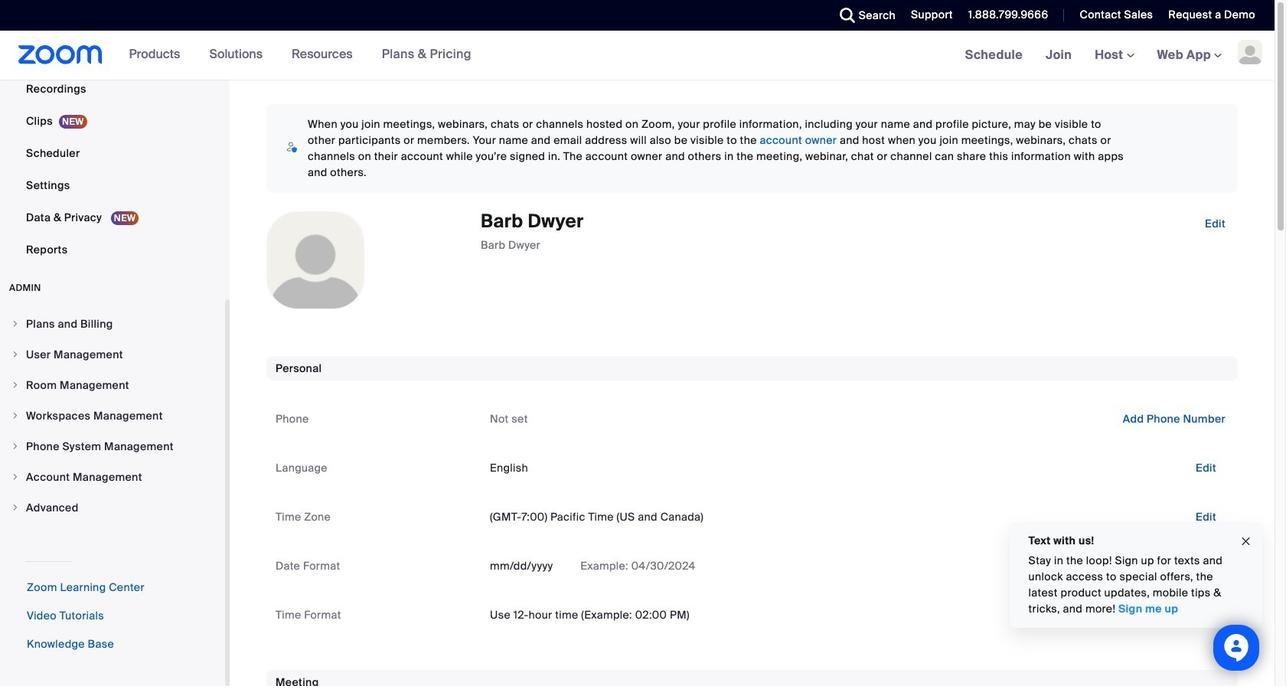 Task type: locate. For each thing, give the bounding box(es) containing it.
5 menu item from the top
[[0, 432, 225, 461]]

5 right image from the top
[[11, 473, 20, 482]]

user photo image
[[267, 212, 364, 309]]

edit user photo image
[[303, 254, 328, 267]]

2 right image from the top
[[11, 503, 20, 512]]

menu item
[[0, 309, 225, 339], [0, 340, 225, 369], [0, 371, 225, 400], [0, 401, 225, 430], [0, 432, 225, 461], [0, 463, 225, 492], [0, 493, 225, 522]]

3 right image from the top
[[11, 411, 20, 420]]

0 vertical spatial right image
[[11, 350, 20, 359]]

3 menu item from the top
[[0, 371, 225, 400]]

right image for fourth menu item
[[11, 411, 20, 420]]

4 right image from the top
[[11, 442, 20, 451]]

profile picture image
[[1238, 40, 1263, 64]]

personal menu menu
[[0, 0, 225, 267]]

right image
[[11, 319, 20, 329], [11, 381, 20, 390], [11, 411, 20, 420], [11, 442, 20, 451], [11, 473, 20, 482]]

right image
[[11, 350, 20, 359], [11, 503, 20, 512]]

2 menu item from the top
[[0, 340, 225, 369]]

banner
[[0, 31, 1275, 80]]

1 vertical spatial right image
[[11, 503, 20, 512]]

meetings navigation
[[954, 31, 1275, 80]]

2 right image from the top
[[11, 381, 20, 390]]

1 right image from the top
[[11, 319, 20, 329]]

1 right image from the top
[[11, 350, 20, 359]]



Task type: vqa. For each thing, say whether or not it's contained in the screenshot.
heading
no



Task type: describe. For each thing, give the bounding box(es) containing it.
4 menu item from the top
[[0, 401, 225, 430]]

1 menu item from the top
[[0, 309, 225, 339]]

right image for second menu item from the top
[[11, 350, 20, 359]]

right image for first menu item from the bottom of the admin menu menu
[[11, 503, 20, 512]]

product information navigation
[[102, 31, 483, 80]]

close image
[[1241, 533, 1253, 550]]

6 menu item from the top
[[0, 463, 225, 492]]

right image for third menu item
[[11, 381, 20, 390]]

zoom logo image
[[18, 45, 102, 64]]

right image for 1st menu item from the top
[[11, 319, 20, 329]]

right image for 6th menu item
[[11, 473, 20, 482]]

7 menu item from the top
[[0, 493, 225, 522]]

admin menu menu
[[0, 309, 225, 524]]

right image for 3rd menu item from the bottom
[[11, 442, 20, 451]]



